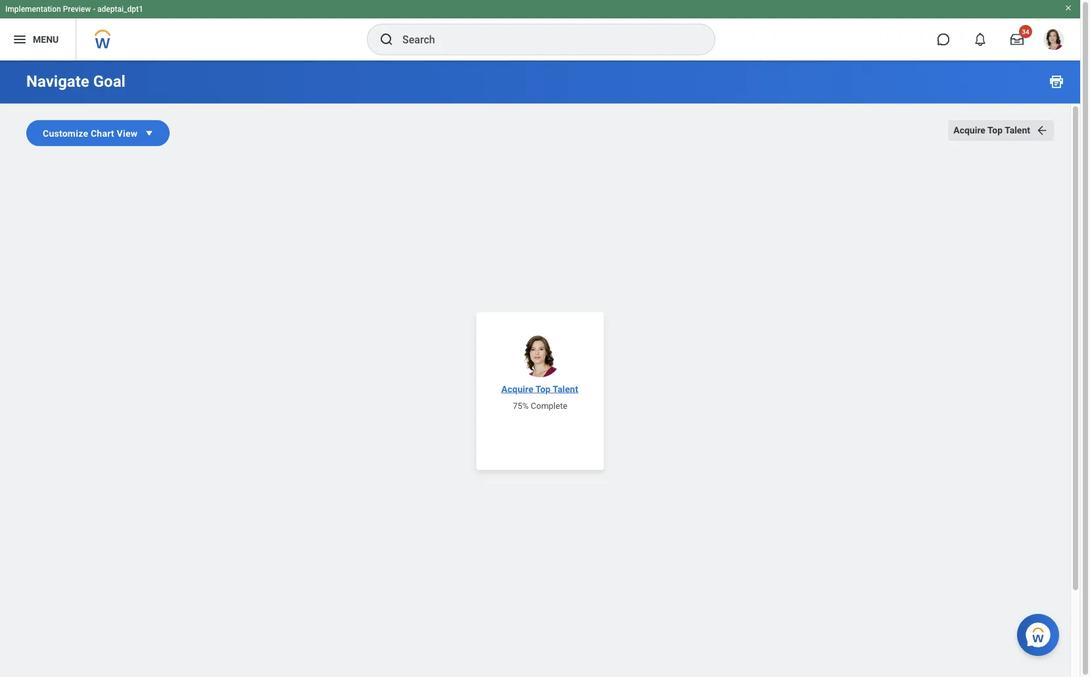 Task type: describe. For each thing, give the bounding box(es) containing it.
implementation
[[5, 5, 61, 14]]

menu button
[[0, 18, 76, 61]]

75%
[[513, 401, 529, 411]]

profile logan mcneil image
[[1044, 29, 1065, 53]]

implementation preview -   adeptai_dpt1
[[5, 5, 143, 14]]

caret down image
[[143, 127, 156, 140]]

adeptai_dpt1
[[97, 5, 143, 14]]

top inside acquire top talent button
[[988, 125, 1003, 136]]

acquire top talent link
[[496, 383, 584, 396]]

acquire inside acquire top talent button
[[954, 125, 986, 136]]

top inside the acquire top talent link
[[536, 384, 551, 394]]

menu
[[33, 34, 59, 45]]

34 button
[[1003, 25, 1033, 54]]

-
[[93, 5, 95, 14]]

75% complete
[[513, 401, 568, 411]]

navigate goal main content
[[0, 61, 1081, 678]]

view
[[117, 128, 138, 139]]

customize chart view button
[[26, 120, 170, 146]]

acquire top talent inside button
[[954, 125, 1031, 136]]

preview
[[63, 5, 91, 14]]

menu banner
[[0, 0, 1081, 61]]

search image
[[379, 32, 395, 47]]

complete
[[531, 401, 568, 411]]

talent inside the acquire top talent link
[[553, 384, 579, 394]]

inbox large image
[[1011, 33, 1024, 46]]

goal
[[93, 72, 126, 91]]

acquire top talent button
[[949, 120, 1055, 141]]

34
[[1023, 28, 1030, 36]]

customize chart view
[[43, 128, 138, 139]]

notifications large image
[[974, 33, 987, 46]]



Task type: vqa. For each thing, say whether or not it's contained in the screenshot.
no location for Mentoring
no



Task type: locate. For each thing, give the bounding box(es) containing it.
acquire top talent left the 'arrow left' image
[[954, 125, 1031, 136]]

Search Workday  search field
[[403, 25, 688, 54]]

0 horizontal spatial top
[[536, 384, 551, 394]]

0 horizontal spatial talent
[[553, 384, 579, 394]]

arrow left image
[[1036, 124, 1049, 137]]

0 vertical spatial top
[[988, 125, 1003, 136]]

navigate goal
[[26, 72, 126, 91]]

acquire top talent
[[954, 125, 1031, 136], [502, 384, 579, 394]]

talent
[[1005, 125, 1031, 136], [553, 384, 579, 394]]

navigate
[[26, 72, 89, 91]]

0 vertical spatial talent
[[1005, 125, 1031, 136]]

1 horizontal spatial top
[[988, 125, 1003, 136]]

1 vertical spatial top
[[536, 384, 551, 394]]

customize
[[43, 128, 88, 139]]

0 vertical spatial acquire top talent
[[954, 125, 1031, 136]]

top
[[988, 125, 1003, 136], [536, 384, 551, 394]]

talent up complete
[[553, 384, 579, 394]]

acquire
[[954, 125, 986, 136], [502, 384, 534, 394]]

1 vertical spatial acquire top talent
[[502, 384, 579, 394]]

chart
[[91, 128, 114, 139]]

0 horizontal spatial acquire
[[502, 384, 534, 394]]

talent left the 'arrow left' image
[[1005, 125, 1031, 136]]

1 horizontal spatial talent
[[1005, 125, 1031, 136]]

top left the 'arrow left' image
[[988, 125, 1003, 136]]

1 horizontal spatial acquire top talent
[[954, 125, 1031, 136]]

close environment banner image
[[1065, 4, 1073, 12]]

0 vertical spatial acquire
[[954, 125, 986, 136]]

0 horizontal spatial acquire top talent
[[502, 384, 579, 394]]

top up 75% complete
[[536, 384, 551, 394]]

acquire top talent up 75% complete
[[502, 384, 579, 394]]

justify image
[[12, 32, 28, 47]]

1 vertical spatial acquire
[[502, 384, 534, 394]]

1 horizontal spatial acquire
[[954, 125, 986, 136]]

1 vertical spatial talent
[[553, 384, 579, 394]]

print org chart image
[[1049, 74, 1065, 89]]

talent inside acquire top talent button
[[1005, 125, 1031, 136]]



